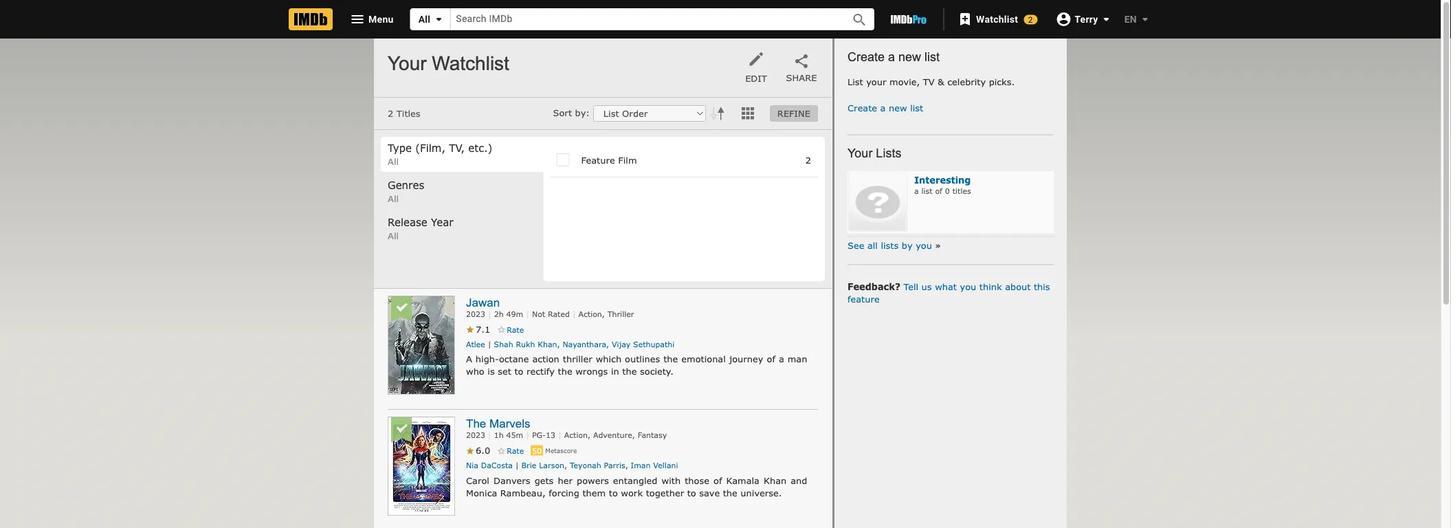 Task type: vqa. For each thing, say whether or not it's contained in the screenshot.
"celebrity"
yes



Task type: locate. For each thing, give the bounding box(es) containing it.
jawan image
[[389, 296, 455, 394]]

to down octane
[[515, 366, 524, 377]]

of right 'journey'
[[767, 353, 776, 364]]

0 vertical spatial watchlist
[[977, 13, 1019, 25]]

create a new list link up movie,
[[848, 50, 940, 64]]

rate button down 2h 49m
[[497, 324, 524, 334]]

a inside atlee | shah rukh khan , nayanthara , vijay sethupathi a high-octane action thriller which outlines the emotional journey of a man who is set to rectify the wrongs in the society.
[[779, 353, 785, 364]]

rate down the 49m on the bottom left of the page
[[507, 325, 524, 334]]

2
[[1029, 15, 1034, 24], [388, 108, 394, 119], [806, 155, 812, 165]]

0 vertical spatial 2023
[[466, 309, 486, 319]]

create a new list
[[848, 50, 940, 64], [848, 102, 924, 113]]

to left work
[[609, 488, 618, 498]]

all right "menu"
[[419, 13, 431, 25]]

forcing
[[549, 488, 580, 498]]

what
[[936, 281, 957, 292]]

1 rate button from the top
[[497, 324, 524, 334]]

metascore
[[546, 447, 577, 455]]

a inside create a new list link
[[889, 50, 896, 64]]

shah rukh khan link
[[494, 339, 557, 349]]

a up movie,
[[889, 50, 896, 64]]

1 vertical spatial |
[[516, 461, 519, 470]]

| inside atlee | shah rukh khan , nayanthara , vijay sethupathi a high-octane action thriller which outlines the emotional journey of a man who is set to rectify the wrongs in the society.
[[488, 339, 492, 349]]

0 vertical spatial of
[[936, 186, 943, 196]]

is
[[488, 366, 495, 377]]

picks.
[[990, 76, 1015, 87]]

by:
[[575, 107, 590, 118]]

0 vertical spatial create
[[848, 50, 885, 64]]

release
[[388, 216, 428, 228]]

0 horizontal spatial watchlist
[[432, 53, 510, 74]]

all button
[[410, 8, 451, 30]]

menu
[[369, 13, 394, 25]]

create up your
[[848, 50, 885, 64]]

about
[[1006, 281, 1031, 292]]

nia
[[466, 461, 479, 470]]

All search field
[[410, 8, 875, 30]]

1 horizontal spatial khan
[[764, 475, 787, 486]]

arrow drop down image inside the en button
[[1138, 11, 1154, 28]]

all down release
[[388, 230, 399, 241]]

»
[[936, 240, 941, 251]]

a down interesting
[[915, 186, 919, 196]]

2 rate button from the top
[[497, 445, 524, 456]]

your for your lists
[[848, 146, 873, 160]]

a left 'man'
[[779, 353, 785, 364]]

1 arrow drop down image from the left
[[431, 11, 447, 28]]

your
[[388, 53, 427, 74], [848, 146, 873, 160]]

by
[[902, 240, 913, 251]]

the down thriller
[[558, 366, 573, 377]]

1 click to remove from watchlist image from the top
[[389, 296, 415, 323]]

, left iman
[[626, 461, 628, 470]]

2023
[[466, 309, 486, 319], [466, 431, 486, 440]]

2023 down the
[[466, 431, 486, 440]]

0 horizontal spatial khan
[[538, 339, 557, 349]]

create down list
[[848, 102, 878, 113]]

0 vertical spatial list
[[925, 50, 940, 64]]

| inside nia dacosta | brie larson , teyonah parris , iman vellani carol danvers gets her powers entangled with those of kamala khan and monica rambeau, forcing them to work together to save the universe.
[[516, 461, 519, 470]]

wrongs
[[576, 366, 608, 377]]

1 vertical spatial rate
[[507, 446, 524, 456]]

0 horizontal spatial 2
[[388, 108, 394, 119]]

, left vijay
[[607, 339, 609, 349]]

2 2023 from the top
[[466, 431, 486, 440]]

49m
[[507, 309, 524, 319]]

to
[[515, 366, 524, 377], [609, 488, 618, 498], [688, 488, 697, 498]]

rate button for jawan
[[497, 324, 524, 334]]

| right atlee
[[488, 339, 492, 349]]

a down your
[[881, 102, 886, 113]]

1 vertical spatial create a new list link
[[848, 102, 924, 113]]

2 left titles
[[388, 108, 394, 119]]

all down type at the left of the page
[[388, 156, 399, 167]]

0 horizontal spatial of
[[714, 475, 723, 486]]

you inside tell us what you think about this feature
[[961, 281, 977, 292]]

click to remove from watchlist image
[[389, 296, 415, 323], [389, 418, 415, 444]]

arrow drop down image inside all button
[[431, 11, 447, 28]]

your left lists
[[848, 146, 873, 160]]

interesting link
[[915, 175, 971, 185]]

action
[[533, 353, 560, 364]]

thriller
[[608, 309, 634, 319]]

action,
[[579, 309, 605, 319], [565, 431, 591, 440]]

create a new list down your
[[848, 102, 924, 113]]

the right in
[[623, 366, 637, 377]]

think
[[980, 281, 1003, 292]]

1 vertical spatial you
[[961, 281, 977, 292]]

a inside interesting a list of 0 titles
[[915, 186, 919, 196]]

1 horizontal spatial your
[[848, 146, 873, 160]]

action, left 'thriller' at the bottom left of page
[[579, 309, 605, 319]]

universe.
[[741, 488, 782, 498]]

those
[[685, 475, 710, 486]]

1 horizontal spatial 2
[[806, 155, 812, 165]]

arrow drop down image
[[431, 11, 447, 28], [1138, 11, 1154, 28]]

action, adventure, fantasy
[[565, 431, 667, 440]]

khan up universe.
[[764, 475, 787, 486]]

1 vertical spatial create a new list
[[848, 102, 924, 113]]

to down those
[[688, 488, 697, 498]]

0 vertical spatial your
[[388, 53, 427, 74]]

2 vertical spatial 2
[[806, 155, 812, 165]]

2 titles
[[388, 108, 421, 119]]

you left the "»"
[[916, 240, 933, 251]]

edit
[[746, 73, 767, 83]]

terry
[[1075, 13, 1099, 25]]

13
[[546, 431, 556, 440]]

not
[[532, 309, 546, 319]]

list inside interesting a list of 0 titles
[[922, 186, 933, 196]]

0 vertical spatial create a new list
[[848, 50, 940, 64]]

list up list your movie, tv & celebrity picks.
[[925, 50, 940, 64]]

lists
[[877, 146, 902, 160]]

1 vertical spatial rate button
[[497, 445, 524, 456]]

create
[[848, 50, 885, 64], [848, 102, 878, 113]]

watchlist down all button
[[432, 53, 510, 74]]

of
[[936, 186, 943, 196], [767, 353, 776, 364], [714, 475, 723, 486]]

you right the what
[[961, 281, 977, 292]]

1 horizontal spatial to
[[609, 488, 618, 498]]

this
[[1034, 281, 1051, 292]]

1 2023 from the top
[[466, 309, 486, 319]]

1h 45m
[[494, 431, 524, 440]]

None field
[[451, 9, 836, 30]]

2023 down jawan link
[[466, 309, 486, 319]]

your up titles
[[388, 53, 427, 74]]

0 vertical spatial rate button
[[497, 324, 524, 334]]

teyonah parris link
[[570, 461, 626, 470]]

of left 0
[[936, 186, 943, 196]]

1 vertical spatial create
[[848, 102, 878, 113]]

new up movie,
[[899, 50, 922, 64]]

2 down refine button
[[806, 155, 812, 165]]

2 left 'account circle' image
[[1029, 15, 1034, 24]]

octane
[[499, 353, 529, 364]]

shah
[[494, 339, 514, 349]]

list down interesting
[[922, 186, 933, 196]]

2 vertical spatial list
[[922, 186, 933, 196]]

arrow drop down image right arrow drop down image
[[1138, 11, 1154, 28]]

1 horizontal spatial of
[[767, 353, 776, 364]]

watchlist right watchlist icon
[[977, 13, 1019, 25]]

action, up metascore
[[565, 431, 591, 440]]

type (film, tv, etc.) all
[[388, 141, 493, 167]]

1 vertical spatial 2023
[[466, 431, 486, 440]]

the up the society.
[[664, 353, 678, 364]]

account circle image
[[1056, 11, 1072, 27]]

2 rate from the top
[[507, 446, 524, 456]]

2 vertical spatial of
[[714, 475, 723, 486]]

| left the brie
[[516, 461, 519, 470]]

all inside genres all
[[388, 193, 399, 204]]

a
[[889, 50, 896, 64], [881, 102, 886, 113], [915, 186, 919, 196], [779, 353, 785, 364]]

khan inside atlee | shah rukh khan , nayanthara , vijay sethupathi a high-octane action thriller which outlines the emotional journey of a man who is set to rectify the wrongs in the society.
[[538, 339, 557, 349]]

arrow drop down image up your watchlist on the left top
[[431, 11, 447, 28]]

the down kamala
[[723, 488, 738, 498]]

tv,
[[449, 141, 465, 154]]

1 vertical spatial click to remove from watchlist image
[[389, 418, 415, 444]]

genres
[[388, 179, 425, 191]]

tv
[[924, 76, 935, 87]]

, up 'action'
[[557, 339, 560, 349]]

1 horizontal spatial you
[[961, 281, 977, 292]]

1 vertical spatial action,
[[565, 431, 591, 440]]

new
[[899, 50, 922, 64], [889, 102, 908, 113]]

0 vertical spatial rate
[[507, 325, 524, 334]]

1 rate from the top
[[507, 325, 524, 334]]

0 vertical spatial click to remove from watchlist image
[[389, 296, 415, 323]]

feature
[[581, 155, 615, 165]]

0 horizontal spatial |
[[488, 339, 492, 349]]

0 horizontal spatial arrow drop down image
[[431, 11, 447, 28]]

arrow drop down image for all
[[431, 11, 447, 28]]

list down movie,
[[911, 102, 924, 113]]

create a new list link down your
[[848, 102, 924, 113]]

0 vertical spatial 2
[[1029, 15, 1034, 24]]

in
[[611, 366, 620, 377]]

submit search image
[[852, 12, 868, 28]]

the marvels link
[[466, 417, 531, 430]]

1 horizontal spatial arrow drop down image
[[1138, 11, 1154, 28]]

year
[[431, 216, 454, 228]]

rate button for the marvels
[[497, 445, 524, 456]]

refine
[[778, 108, 811, 119]]

sort by:
[[553, 107, 593, 118]]

,
[[557, 339, 560, 349], [607, 339, 609, 349], [565, 461, 567, 470], [626, 461, 628, 470]]

new down movie,
[[889, 102, 908, 113]]

khan up 'action'
[[538, 339, 557, 349]]

of up save
[[714, 475, 723, 486]]

Search IMDb text field
[[451, 9, 836, 30]]

the inside nia dacosta | brie larson , teyonah parris , iman vellani carol danvers gets her powers entangled with those of kamala khan and monica rambeau, forcing them to work together to save the universe.
[[723, 488, 738, 498]]

rate down the 45m
[[507, 446, 524, 456]]

adventure,
[[594, 431, 635, 440]]

0 vertical spatial action,
[[579, 309, 605, 319]]

0 horizontal spatial to
[[515, 366, 524, 377]]

2 horizontal spatial 2
[[1029, 15, 1034, 24]]

2 horizontal spatial of
[[936, 186, 943, 196]]

the
[[466, 417, 486, 430]]

2 click to remove from watchlist image from the top
[[389, 418, 415, 444]]

atlee | shah rukh khan , nayanthara , vijay sethupathi a high-octane action thriller which outlines the emotional journey of a man who is set to rectify the wrongs in the society.
[[466, 339, 808, 377]]

rate button down 1h 45m
[[497, 445, 524, 456]]

2 for watchlist
[[1029, 15, 1034, 24]]

all down genres
[[388, 193, 399, 204]]

2 arrow drop down image from the left
[[1138, 11, 1154, 28]]

1 vertical spatial your
[[848, 146, 873, 160]]

titles
[[953, 186, 972, 196]]

0 horizontal spatial you
[[916, 240, 933, 251]]

your lists
[[848, 146, 902, 160]]

1 horizontal spatial |
[[516, 461, 519, 470]]

all
[[419, 13, 431, 25], [388, 156, 399, 167], [388, 193, 399, 204], [388, 230, 399, 241]]

1 vertical spatial of
[[767, 353, 776, 364]]

teyonah
[[570, 461, 602, 470]]

create a new list up movie,
[[848, 50, 940, 64]]

set
[[498, 366, 512, 377]]

watchlist
[[977, 13, 1019, 25], [432, 53, 510, 74]]

0 horizontal spatial your
[[388, 53, 427, 74]]

0 vertical spatial new
[[899, 50, 922, 64]]

6.0
[[476, 445, 491, 456]]

7.1
[[476, 324, 491, 334]]

1 create a new list link from the top
[[848, 50, 940, 64]]

|
[[488, 339, 492, 349], [516, 461, 519, 470]]

2 horizontal spatial to
[[688, 488, 697, 498]]

0 vertical spatial |
[[488, 339, 492, 349]]

0 vertical spatial create a new list link
[[848, 50, 940, 64]]

list your movie, tv & celebrity picks.
[[848, 76, 1015, 87]]

1 vertical spatial khan
[[764, 475, 787, 486]]

0 vertical spatial khan
[[538, 339, 557, 349]]



Task type: describe. For each thing, give the bounding box(es) containing it.
en
[[1125, 13, 1138, 25]]

atlee
[[466, 339, 486, 349]]

all
[[868, 240, 878, 251]]

1h
[[494, 431, 504, 440]]

kamala
[[727, 475, 760, 486]]

(film,
[[416, 141, 446, 154]]

marvels
[[490, 417, 531, 430]]

home image
[[289, 8, 333, 30]]

arrow drop down image for en
[[1138, 11, 1154, 28]]

1 vertical spatial new
[[889, 102, 908, 113]]

of inside interesting a list of 0 titles
[[936, 186, 943, 196]]

rectify
[[527, 366, 555, 377]]

, up "her" at the left bottom of page
[[565, 461, 567, 470]]

none field inside 'all' search field
[[451, 9, 836, 30]]

type
[[388, 141, 412, 154]]

who
[[466, 366, 485, 377]]

1 create from the top
[[848, 50, 885, 64]]

all inside release year all
[[388, 230, 399, 241]]

society.
[[640, 366, 674, 377]]

vellani
[[654, 461, 678, 470]]

and
[[791, 475, 808, 486]]

release year all
[[388, 216, 454, 241]]

film
[[619, 155, 637, 165]]

see all lists by you link
[[848, 240, 933, 251]]

danvers
[[494, 475, 531, 486]]

atlee link
[[466, 339, 486, 349]]

your for your watchlist
[[388, 53, 427, 74]]

all inside button
[[419, 13, 431, 25]]

them
[[583, 488, 606, 498]]

outlines
[[625, 353, 660, 364]]

sort
[[553, 107, 572, 118]]

arrow drop down image
[[1099, 11, 1115, 27]]

click to remove from watchlist image for jawan
[[389, 296, 415, 323]]

of inside nia dacosta | brie larson , teyonah parris , iman vellani carol danvers gets her powers entangled with those of kamala khan and monica rambeau, forcing them to work together to save the universe.
[[714, 475, 723, 486]]

action, for jawan
[[579, 309, 605, 319]]

fantasy
[[638, 431, 667, 440]]

2 create from the top
[[848, 102, 878, 113]]

terry button
[[1049, 7, 1115, 31]]

ascending order image
[[710, 105, 726, 122]]

vijay sethupathi link
[[612, 339, 675, 349]]

titles
[[397, 108, 421, 119]]

2 create a new list link from the top
[[848, 102, 924, 113]]

1 vertical spatial watchlist
[[432, 53, 510, 74]]

refine button
[[770, 105, 818, 122]]

rate for jawan
[[507, 325, 524, 334]]

all inside type (film, tv, etc.) all
[[388, 156, 399, 167]]

entangled
[[613, 475, 658, 486]]

work
[[621, 488, 643, 498]]

2 for feature film
[[806, 155, 812, 165]]

her
[[558, 475, 573, 486]]

of inside atlee | shah rukh khan , nayanthara , vijay sethupathi a high-octane action thriller which outlines the emotional journey of a man who is set to rectify the wrongs in the society.
[[767, 353, 776, 364]]

menu image
[[349, 11, 366, 28]]

2023 for jawan
[[466, 309, 486, 319]]

your watchlist
[[388, 53, 510, 74]]

pg-
[[532, 431, 546, 440]]

larson
[[539, 461, 565, 470]]

gets
[[535, 475, 554, 486]]

1 vertical spatial list
[[911, 102, 924, 113]]

nayanthara link
[[563, 339, 607, 349]]

1 vertical spatial 2
[[388, 108, 394, 119]]

list image image
[[849, 172, 908, 231]]

see all lists by you »
[[848, 240, 941, 251]]

feedback?
[[848, 281, 901, 292]]

etc.)
[[469, 141, 493, 154]]

powers
[[577, 475, 609, 486]]

watchlist image
[[957, 11, 974, 28]]

2h 49m
[[494, 309, 524, 319]]

the marvels image
[[389, 418, 455, 515]]

man
[[788, 353, 808, 364]]

jawan link
[[466, 296, 500, 309]]

en button
[[1114, 7, 1154, 32]]

to inside atlee | shah rukh khan , nayanthara , vijay sethupathi a high-octane action thriller which outlines the emotional journey of a man who is set to rectify the wrongs in the society.
[[515, 366, 524, 377]]

rate for the marvels
[[507, 446, 524, 456]]

50
[[532, 446, 542, 455]]

2 create a new list from the top
[[848, 102, 924, 113]]

0
[[946, 186, 950, 196]]

action, thriller
[[579, 309, 634, 319]]

share
[[787, 72, 817, 83]]

pg-13
[[532, 431, 556, 440]]

dacosta
[[481, 461, 513, 470]]

list
[[848, 76, 864, 87]]

not rated
[[532, 309, 570, 319]]

2023 for the marvels
[[466, 431, 486, 440]]

nia dacosta link
[[466, 461, 513, 470]]

interesting
[[915, 175, 971, 185]]

rambeau,
[[501, 488, 546, 498]]

thriller
[[563, 353, 593, 364]]

grid view image
[[742, 107, 754, 120]]

celebrity
[[948, 76, 986, 87]]

45m
[[507, 431, 524, 440]]

click to remove from watchlist image for the marvels
[[389, 418, 415, 444]]

action, for the marvels
[[565, 431, 591, 440]]

rated
[[548, 309, 570, 319]]

your
[[867, 76, 887, 87]]

1 horizontal spatial watchlist
[[977, 13, 1019, 25]]

nayanthara
[[563, 339, 607, 349]]

journey
[[730, 353, 764, 364]]

brie larson link
[[522, 461, 565, 470]]

&
[[938, 76, 945, 87]]

interesting a list of 0 titles
[[915, 175, 972, 196]]

a
[[466, 353, 472, 364]]

0 vertical spatial you
[[916, 240, 933, 251]]

iman
[[631, 461, 651, 470]]

1 create a new list from the top
[[848, 50, 940, 64]]

brie
[[522, 461, 537, 470]]

together
[[646, 488, 684, 498]]

rukh
[[516, 339, 535, 349]]

menu button
[[338, 8, 405, 30]]

monica
[[466, 488, 497, 498]]

tell us what you think about this feature
[[848, 281, 1051, 304]]

sethupathi
[[634, 339, 675, 349]]

see
[[848, 240, 865, 251]]

2h
[[494, 309, 504, 319]]

khan inside nia dacosta | brie larson , teyonah parris , iman vellani carol danvers gets her powers entangled with those of kamala khan and monica rambeau, forcing them to work together to save the universe.
[[764, 475, 787, 486]]



